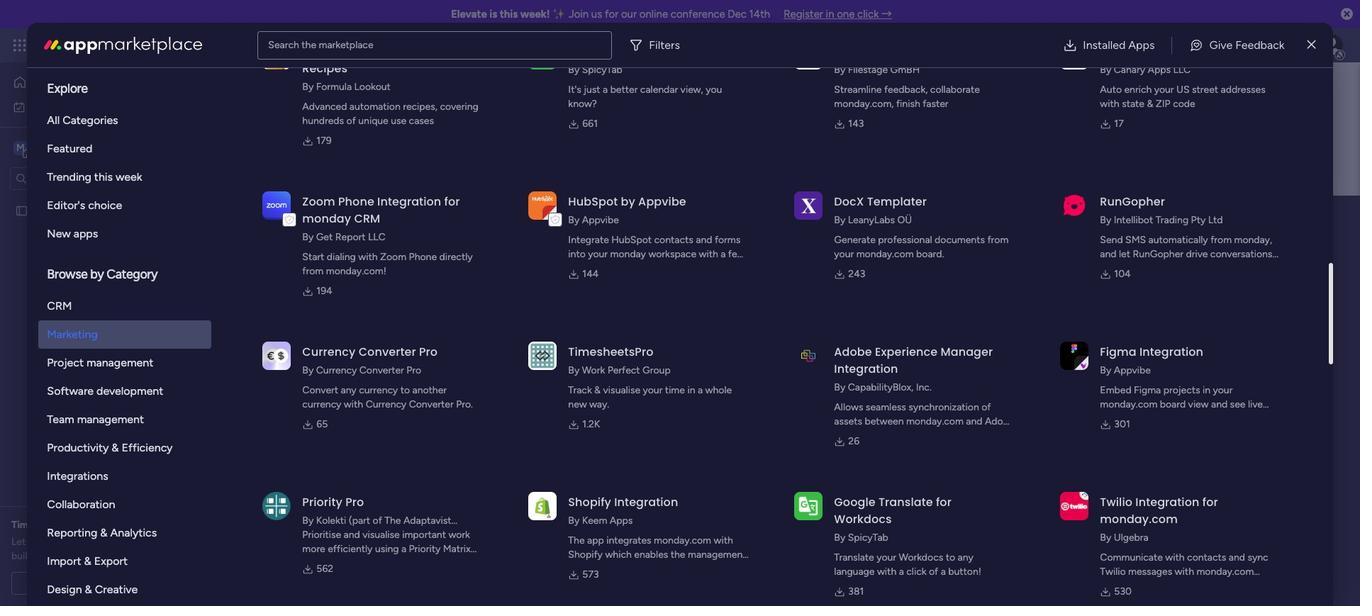 Task type: locate. For each thing, give the bounding box(es) containing it.
179
[[317, 135, 332, 147]]

rungopher by intellibot trading pty ltd
[[1101, 194, 1224, 226]]

the right search
[[302, 39, 316, 51]]

work up home button
[[115, 37, 140, 53]]

leanylabs
[[848, 214, 895, 226]]

your inside translate your workdocs to any language with a click of a button!
[[877, 552, 897, 564]]

currency converter pro by currency converter pro
[[303, 344, 438, 377]]

0 vertical spatial visualise
[[604, 385, 641, 397]]

1 twilio from the top
[[1101, 495, 1133, 511]]

all
[[47, 114, 60, 127]]

1 horizontal spatial contacts
[[1188, 552, 1227, 564]]

test list box
[[0, 196, 181, 414]]

monday
[[63, 37, 112, 53], [303, 211, 351, 227], [611, 248, 646, 260], [316, 558, 352, 570]]

updates
[[1101, 413, 1137, 425]]

shopify inside the shopify integration by keem apps
[[569, 495, 612, 511]]

integration inside figma integration by appvibe
[[1140, 344, 1204, 360]]

time
[[665, 385, 685, 397]]

by spicytab
[[569, 64, 623, 76]]

any inside convert any currency to another currency with currency converter pro.
[[341, 385, 357, 397]]

google translate for workdocs by spicytab
[[835, 495, 952, 544]]

explore
[[47, 81, 88, 96]]

a down import & export
[[90, 578, 95, 590]]

by inside priority pro by kolekti (part of the adaptavist group)
[[303, 515, 314, 527]]

1 horizontal spatial test
[[292, 353, 310, 365]]

our left online
[[621, 8, 637, 21]]

editor's choice
[[47, 199, 122, 212]]

and down the send
[[1101, 248, 1117, 260]]

1 horizontal spatial crm
[[354, 211, 381, 227]]

2 horizontal spatial appvibe
[[1114, 365, 1152, 377]]

1 vertical spatial click
[[907, 566, 927, 578]]

0 horizontal spatial main
[[33, 141, 58, 154]]

a inside 'integrate hubspot contacts and forms into your monday workspace with a few easy steps.'
[[721, 248, 726, 260]]

0 vertical spatial llc
[[1174, 64, 1191, 76]]

0 vertical spatial the
[[302, 39, 316, 51]]

efficiently
[[328, 543, 373, 556]]

2 horizontal spatial this
[[1161, 413, 1177, 425]]

you
[[706, 84, 723, 96]]

of inside advanced automation recipes, covering hundreds of unique use cases
[[347, 115, 356, 127]]

integration inside "twilio integration for monday.com by ulgebra"
[[1136, 495, 1200, 511]]

1 vertical spatial figma
[[1135, 385, 1162, 397]]

the
[[385, 515, 401, 527], [569, 535, 585, 547]]

0 horizontal spatial zoom
[[303, 194, 335, 210]]

1 horizontal spatial visualise
[[604, 385, 641, 397]]

timesheetspro
[[569, 344, 654, 360]]

1 vertical spatial any
[[958, 552, 974, 564]]

and down "synchronization"
[[967, 416, 983, 428]]

0 vertical spatial zoom
[[303, 194, 335, 210]]

2 vertical spatial apps
[[610, 515, 633, 527]]

by inside adobe experience manager integration by capabilityblox, inc.
[[835, 382, 846, 394]]

live
[[1249, 399, 1264, 411]]

monday.com down 'sync' on the bottom of page
[[1197, 566, 1255, 578]]

a inside prioritise and visualise important work more efficiently using a priority matrix on monday
[[402, 543, 407, 556]]

0 horizontal spatial main workspace
[[33, 141, 116, 154]]

prioritise and visualise important work more efficiently using a priority matrix on monday
[[303, 529, 471, 570]]

phone inside start dialing with zoom phone directly from monday.com!
[[409, 251, 437, 263]]

1 horizontal spatial spicytab
[[848, 532, 889, 544]]

this down board
[[1161, 413, 1177, 425]]

1 horizontal spatial phone
[[409, 251, 437, 263]]

194
[[317, 285, 333, 297]]

your down generate
[[835, 248, 854, 260]]

recipes,
[[403, 101, 438, 113]]

for inside google translate for workdocs by spicytab
[[937, 495, 952, 511]]

Search in workspace field
[[30, 170, 118, 187]]

0 vertical spatial workdocs
[[835, 512, 892, 528]]

0 vertical spatial appvibe
[[639, 194, 687, 210]]

by up 'integrate hubspot contacts and forms into your monday workspace with a few easy steps.'
[[621, 194, 636, 210]]

shopify up keem
[[569, 495, 612, 511]]

crm
[[354, 211, 381, 227], [47, 299, 72, 313]]

give
[[1210, 38, 1233, 51]]

and
[[696, 234, 713, 246], [1101, 248, 1117, 260], [1212, 399, 1228, 411], [967, 416, 983, 428], [344, 529, 360, 541], [1229, 552, 1246, 564]]

twilio integration for monday.com by ulgebra
[[1101, 495, 1219, 544]]

integration
[[378, 194, 442, 210], [1140, 344, 1204, 360], [835, 361, 899, 377], [615, 495, 679, 511], [1136, 495, 1200, 511]]

workspace up start dialing with zoom phone directly from monday.com!
[[373, 236, 421, 248]]

by for appvibe
[[621, 194, 636, 210]]

0 vertical spatial translate
[[879, 495, 934, 511]]

1 vertical spatial rungopher
[[1133, 248, 1184, 260]]

0 horizontal spatial the
[[385, 515, 401, 527]]

main right workspace image on the left
[[33, 141, 58, 154]]

kolekti
[[316, 515, 346, 527]]

monday.com down "synchronization"
[[907, 416, 964, 428]]

1 vertical spatial appvibe
[[582, 214, 619, 226]]

conference
[[671, 8, 726, 21]]

better
[[611, 84, 638, 96]]

0 vertical spatial currency
[[303, 344, 356, 360]]

0 vertical spatial priority
[[303, 495, 343, 511]]

your up steps.
[[588, 248, 608, 260]]

design & creative
[[47, 583, 138, 597]]

1 horizontal spatial the
[[569, 535, 585, 547]]

integration up capabilityblox,
[[835, 361, 899, 377]]

invite members image
[[1174, 38, 1188, 53]]

integration for twilio integration for monday.com
[[1136, 495, 1200, 511]]

twilio
[[1101, 495, 1133, 511], [1101, 566, 1126, 578]]

visualise for timesheetspro
[[604, 385, 641, 397]]

contacts left forms
[[655, 234, 694, 246]]

installed
[[1084, 38, 1126, 51]]

1 vertical spatial apps
[[1148, 64, 1171, 76]]

0 vertical spatial test
[[33, 205, 52, 217]]

phone left directly
[[409, 251, 437, 263]]

integrate
[[569, 234, 609, 246]]

convert any currency to another currency with currency converter pro.
[[303, 385, 473, 411]]

twilio up boards.
[[1101, 566, 1126, 578]]

& right design
[[85, 583, 92, 597]]

integration up integrates
[[615, 495, 679, 511]]

export
[[94, 555, 128, 568]]

rungopher up "intellibot"
[[1101, 194, 1166, 210]]

0 horizontal spatial adobe
[[835, 344, 873, 360]]

& right "free"
[[84, 555, 91, 568]]

a right the just
[[603, 84, 608, 96]]

by up group)
[[303, 515, 314, 527]]

zoom up "get"
[[303, 194, 335, 210]]

1 horizontal spatial to
[[946, 552, 956, 564]]

0 vertical spatial main
[[33, 141, 58, 154]]

matrix
[[443, 543, 471, 556]]

installed apps
[[1084, 38, 1155, 51]]

562
[[317, 563, 334, 575]]

by inside hubspot by appvibe by appvibe
[[569, 214, 580, 226]]

0 vertical spatial our
[[621, 8, 637, 21]]

& for design & creative
[[85, 583, 92, 597]]

new
[[47, 227, 71, 241]]

by inside rungopher by intellibot trading pty ltd
[[1101, 214, 1112, 226]]

0 vertical spatial rungopher
[[1101, 194, 1166, 210]]

2 twilio from the top
[[1101, 566, 1126, 578]]

hubspot up "integrate" on the left of the page
[[569, 194, 618, 210]]

embed figma projects in your monday.com board view and see live updates with this app.
[[1101, 385, 1264, 425]]

from inside generate professional documents from your monday.com board.
[[988, 234, 1009, 246]]

monday down the efficiently
[[316, 558, 352, 570]]

by left "get"
[[303, 231, 314, 243]]

your up see
[[1214, 385, 1233, 397]]

this inside the embed figma projects in your monday.com board view and see live updates with this app.
[[1161, 413, 1177, 425]]

integration inside the shopify integration by keem apps
[[615, 495, 679, 511]]

click left →
[[858, 8, 879, 21]]

analytics
[[110, 526, 157, 540]]

0 horizontal spatial translate
[[835, 552, 875, 564]]

0 horizontal spatial test
[[33, 205, 52, 217]]

my work button
[[9, 95, 153, 118]]

by up "allows"
[[835, 382, 846, 394]]

test right public board icon
[[292, 353, 310, 365]]

your down group
[[643, 385, 663, 397]]

for inside "twilio integration for monday.com by ulgebra"
[[1203, 495, 1219, 511]]

monday up steps.
[[611, 248, 646, 260]]

our up so
[[28, 536, 43, 548]]

translate inside translate your workdocs to any language with a click of a button!
[[835, 552, 875, 564]]

& inside track & visualise your time in a whole new way.
[[595, 385, 601, 397]]

search everything image
[[1240, 38, 1254, 53]]

inbox image
[[1143, 38, 1157, 53]]

2 vertical spatial this
[[1161, 413, 1177, 425]]

monday up "get"
[[303, 211, 351, 227]]

monday.com,
[[835, 98, 894, 110]]

by right browse
[[90, 267, 104, 282]]

0 vertical spatial this
[[500, 8, 518, 21]]

monday.com up updates
[[1101, 399, 1158, 411]]

visualise for priority pro
[[363, 529, 400, 541]]

and left forms
[[696, 234, 713, 246]]

1 horizontal spatial work
[[115, 37, 140, 53]]

home button
[[9, 71, 153, 94]]

messages
[[1129, 566, 1173, 578]]

1 vertical spatial converter
[[360, 365, 404, 377]]

0 horizontal spatial by
[[90, 267, 104, 282]]

faster
[[923, 98, 949, 110]]

1 vertical spatial translate
[[835, 552, 875, 564]]

of inside translate your workdocs to any language with a click of a button!
[[929, 566, 939, 578]]

by down docx
[[835, 214, 846, 226]]

review up import & export
[[81, 536, 110, 548]]

and left 'sync' on the bottom of page
[[1229, 552, 1246, 564]]

zoom down add workspace
[[380, 251, 407, 263]]

& left zip
[[1148, 98, 1154, 110]]

0 vertical spatial figma
[[1101, 344, 1137, 360]]

on
[[303, 558, 314, 570]]

steps.
[[591, 263, 618, 275]]

1 vertical spatial by
[[90, 267, 104, 282]]

test inside list box
[[33, 205, 52, 217]]

this left week
[[94, 170, 113, 184]]

2 shopify from the top
[[569, 549, 603, 561]]

0 horizontal spatial any
[[341, 385, 357, 397]]

contacts left 'sync' on the bottom of page
[[1188, 552, 1227, 564]]

0 vertical spatial apps
[[1129, 38, 1155, 51]]

26
[[849, 436, 860, 448]]

1 vertical spatial llc
[[368, 231, 386, 243]]

appvibe inside figma integration by appvibe
[[1114, 365, 1152, 377]]

from
[[988, 234, 1009, 246], [1211, 234, 1232, 246], [303, 265, 324, 277]]

your up zip
[[1155, 84, 1175, 96]]

visualise
[[604, 385, 641, 397], [363, 529, 400, 541]]

1 vertical spatial main
[[354, 201, 409, 233]]

workspace up directly
[[414, 201, 536, 233]]

1 vertical spatial crm
[[47, 299, 72, 313]]

to for google translate for workdocs
[[946, 552, 956, 564]]

0 vertical spatial twilio
[[1101, 495, 1133, 511]]

generate professional documents from your monday.com board.
[[835, 234, 1009, 260]]

from for rungopher
[[1211, 234, 1232, 246]]

and inside 'integrate hubspot contacts and forms into your monday workspace with a few easy steps.'
[[696, 234, 713, 246]]

experience
[[876, 344, 938, 360], [835, 430, 884, 442]]

app
[[587, 535, 604, 547]]

monday.com inside generate professional documents from your monday.com board.
[[857, 248, 914, 260]]

1 vertical spatial experience
[[835, 430, 884, 442]]

apps marketplace image
[[44, 37, 202, 54]]

a left 'few'
[[721, 248, 726, 260]]

the app integrates monday.com with shopify which enables the management of shop data in monday.com
[[569, 535, 747, 575]]

apps
[[74, 227, 98, 241]]

phone inside zoom phone integration for monday crm by get report llc
[[338, 194, 375, 210]]

in inside track & visualise your time in a whole new way.
[[688, 385, 696, 397]]

group)
[[303, 529, 334, 541]]

twilio up ulgebra
[[1101, 495, 1133, 511]]

1 vertical spatial phone
[[409, 251, 437, 263]]

a
[[603, 84, 608, 96], [721, 248, 726, 260], [698, 385, 703, 397], [402, 543, 407, 556], [899, 566, 904, 578], [941, 566, 946, 578], [90, 578, 95, 590]]

work up all
[[47, 100, 69, 112]]

our inside time for an expert review let our experts review what you've built so far. free of charge
[[28, 536, 43, 548]]

0 horizontal spatial priority
[[303, 495, 343, 511]]

reporting
[[47, 526, 97, 540]]

figma inside the embed figma projects in your monday.com board view and see live updates with this app.
[[1135, 385, 1162, 397]]

workspace down hubspot by appvibe by appvibe
[[649, 248, 697, 260]]

of right (part
[[373, 515, 382, 527]]

main workspace down all categories
[[33, 141, 116, 154]]

1 horizontal spatial from
[[988, 234, 1009, 246]]

spicytab up "language"
[[848, 532, 889, 544]]

your inside generate professional documents from your monday.com board.
[[835, 248, 854, 260]]

0 horizontal spatial contacts
[[655, 234, 694, 246]]

with inside 'integrate hubspot contacts and forms into your monday workspace with a few easy steps.'
[[699, 248, 719, 260]]

0 vertical spatial contacts
[[655, 234, 694, 246]]

0 horizontal spatial workdocs
[[835, 512, 892, 528]]

381
[[849, 586, 864, 598]]

workspace selection element
[[13, 139, 119, 158]]

figma inside figma integration by appvibe
[[1101, 344, 1137, 360]]

0 horizontal spatial click
[[858, 8, 879, 21]]

click inside translate your workdocs to any language with a click of a button!
[[907, 566, 927, 578]]

documents
[[935, 234, 986, 246]]

1 vertical spatial priority
[[409, 543, 441, 556]]

a right using
[[402, 543, 407, 556]]

in inside the app integrates monday.com with shopify which enables the management of shop data in monday.com
[[628, 563, 636, 575]]

workspace down categories
[[60, 141, 116, 154]]

formula down the recipes
[[316, 81, 352, 93]]

contacts for hubspot by appvibe
[[655, 234, 694, 246]]

0 vertical spatial shopify
[[569, 495, 612, 511]]

translate right google
[[879, 495, 934, 511]]

main workspace
[[33, 141, 116, 154], [354, 201, 536, 233]]

register
[[784, 8, 824, 21]]

experience inside adobe experience manager integration by capabilityblox, inc.
[[876, 344, 938, 360]]

figma up board
[[1135, 385, 1162, 397]]

1 vertical spatial contacts
[[1188, 552, 1227, 564]]

by up "language"
[[835, 532, 846, 544]]

by inside docx templater by leanylabs oü
[[835, 214, 846, 226]]

in right time
[[688, 385, 696, 397]]

workdocs
[[835, 512, 892, 528], [899, 552, 944, 564]]

integration up projects
[[1140, 344, 1204, 360]]

test right public board image
[[33, 205, 52, 217]]

1 vertical spatial this
[[94, 170, 113, 184]]

and up the efficiently
[[344, 529, 360, 541]]

integration up ulgebra
[[1136, 495, 1200, 511]]

enables
[[635, 549, 669, 561]]

in up view
[[1203, 385, 1211, 397]]

1 horizontal spatial zoom
[[380, 251, 407, 263]]

llc up the us
[[1174, 64, 1191, 76]]

1 vertical spatial twilio
[[1101, 566, 1126, 578]]

app logo image for twilio integration for monday.com
[[1061, 492, 1089, 521]]

0 horizontal spatial the
[[302, 39, 316, 51]]

0 horizontal spatial phone
[[338, 194, 375, 210]]

visualise down perfect
[[604, 385, 641, 397]]

apps
[[1129, 38, 1155, 51], [1148, 64, 1171, 76], [610, 515, 633, 527]]

experience inside "allows seamless synchronization of assets between monday.com and adobe experience manager."
[[835, 430, 884, 442]]

1 horizontal spatial currency
[[359, 385, 398, 397]]

0 vertical spatial spicytab
[[582, 64, 623, 76]]

0 vertical spatial currency
[[359, 385, 398, 397]]

from down start
[[303, 265, 324, 277]]

give feedback
[[1210, 38, 1285, 51]]

dialing
[[327, 251, 356, 263]]

track & visualise your time in a whole new way.
[[569, 385, 732, 411]]

in inside formula in automation recipes by formula lookout
[[353, 43, 364, 60]]

phone up report
[[338, 194, 375, 210]]

2 vertical spatial currency
[[366, 399, 407, 411]]

in up lookout
[[353, 43, 364, 60]]

zoom inside zoom phone integration for monday crm by get report llc
[[303, 194, 335, 210]]

figma up "embed"
[[1101, 344, 1137, 360]]

monday.com inside "twilio integration for monday.com by ulgebra"
[[1101, 512, 1178, 528]]

1 horizontal spatial any
[[958, 552, 974, 564]]

hubspot down hubspot by appvibe by appvibe
[[612, 234, 652, 246]]

schedule
[[46, 578, 88, 590]]

1 horizontal spatial by
[[621, 194, 636, 210]]

visualise inside prioritise and visualise important work more efficiently using a priority matrix on monday
[[363, 529, 400, 541]]

work for my
[[47, 100, 69, 112]]

2 vertical spatial appvibe
[[1114, 365, 1152, 377]]

1 vertical spatial spicytab
[[848, 532, 889, 544]]

1 horizontal spatial translate
[[879, 495, 934, 511]]

use
[[391, 115, 407, 127]]

1 vertical spatial the
[[671, 549, 686, 561]]

any up button!
[[958, 552, 974, 564]]

0 vertical spatial the
[[385, 515, 401, 527]]

pty
[[1192, 214, 1206, 226]]

workspace image
[[13, 140, 28, 156]]

1 vertical spatial adobe
[[985, 416, 1015, 428]]

0 horizontal spatial llc
[[368, 231, 386, 243]]

0 horizontal spatial our
[[28, 536, 43, 548]]

with inside convert any currency to another currency with currency converter pro.
[[344, 399, 363, 411]]

app logo image
[[263, 191, 291, 220], [529, 191, 557, 220], [795, 191, 823, 220], [1061, 191, 1089, 220], [263, 342, 291, 370], [529, 342, 557, 370], [795, 342, 823, 370], [1061, 342, 1089, 370], [263, 492, 291, 521], [529, 492, 557, 521], [795, 492, 823, 521], [1061, 492, 1089, 521]]

of left 573
[[569, 563, 578, 575]]

monday.com inside the communicate with contacts and sync twilio messages with monday.com boards.
[[1197, 566, 1255, 578]]

1 horizontal spatial workdocs
[[899, 552, 944, 564]]

from inside start dialing with zoom phone directly from monday.com!
[[303, 265, 324, 277]]

work inside button
[[47, 100, 69, 112]]

hundreds
[[303, 115, 344, 127]]

0 vertical spatial phone
[[338, 194, 375, 210]]

app logo image for adobe experience manager integration
[[795, 342, 823, 370]]

main up add workspace
[[354, 201, 409, 233]]

any right the convert
[[341, 385, 357, 397]]

the inside priority pro by kolekti (part of the adaptavist group)
[[385, 515, 401, 527]]

workdocs down google
[[835, 512, 892, 528]]

1 vertical spatial test
[[292, 353, 310, 365]]

contacts inside 'integrate hubspot contacts and forms into your monday workspace with a few easy steps.'
[[655, 234, 694, 246]]

by up "integrate" on the left of the page
[[569, 214, 580, 226]]

0 vertical spatial review
[[98, 519, 128, 531]]

0 horizontal spatial appvibe
[[582, 214, 619, 226]]

0 vertical spatial crm
[[354, 211, 381, 227]]

main workspace up directly
[[354, 201, 536, 233]]

by inside hubspot by appvibe by appvibe
[[621, 194, 636, 210]]

contacts inside the communicate with contacts and sync twilio messages with monday.com boards.
[[1188, 552, 1227, 564]]

by up streamline
[[835, 64, 846, 76]]

app logo image for rungopher
[[1061, 191, 1089, 220]]

workdocs inside google translate for workdocs by spicytab
[[835, 512, 892, 528]]

crm up marketing
[[47, 299, 72, 313]]

monday.com inside the embed figma projects in your monday.com board view and see live updates with this app.
[[1101, 399, 1158, 411]]

0 vertical spatial work
[[115, 37, 140, 53]]

661
[[583, 118, 598, 130]]

1 horizontal spatial priority
[[409, 543, 441, 556]]

productivity & efficiency
[[47, 441, 173, 455]]

projects
[[1164, 385, 1201, 397]]

with inside the embed figma projects in your monday.com board view and see live updates with this app.
[[1139, 413, 1159, 425]]

addresses
[[1221, 84, 1266, 96]]

by inside the "currency converter pro by currency converter pro"
[[303, 365, 314, 377]]

option
[[0, 198, 181, 201]]

experience up inc.
[[876, 344, 938, 360]]

by up "embed"
[[1101, 365, 1112, 377]]

shopify up shop
[[569, 549, 603, 561]]

workspace inside 'integrate hubspot contacts and forms into your monday workspace with a few easy steps.'
[[649, 248, 697, 260]]

spicytab up the just
[[582, 64, 623, 76]]

integration up add workspace
[[378, 194, 442, 210]]

time for an expert review let our experts review what you've built so far. free of charge
[[11, 519, 166, 563]]

in inside the embed figma projects in your monday.com board view and see live updates with this app.
[[1203, 385, 1211, 397]]

1 shopify from the top
[[569, 495, 612, 511]]

priority down important
[[409, 543, 441, 556]]

a left button!
[[941, 566, 946, 578]]

1 vertical spatial our
[[28, 536, 43, 548]]

& up way.
[[595, 385, 601, 397]]

2 vertical spatial converter
[[409, 399, 454, 411]]

the up using
[[385, 515, 401, 527]]

brad klo image
[[1321, 34, 1344, 57]]

from inside the send sms automatically from monday, and let rungopher drive conversations with ai
[[1211, 234, 1232, 246]]

help image
[[1271, 38, 1286, 53]]

appvibe up 'integrate hubspot contacts and forms into your monday workspace with a few easy steps.'
[[639, 194, 687, 210]]

see plans button
[[229, 35, 297, 56]]

to inside convert any currency to another currency with currency converter pro.
[[401, 385, 410, 397]]

monday.com up ulgebra
[[1101, 512, 1178, 528]]

notifications image
[[1112, 38, 1126, 53]]

to inside translate your workdocs to any language with a click of a button!
[[946, 552, 956, 564]]

1 horizontal spatial adobe
[[985, 416, 1015, 428]]

of left unique
[[347, 115, 356, 127]]

app logo image for shopify integration
[[529, 492, 557, 521]]

from down ltd
[[1211, 234, 1232, 246]]

0 horizontal spatial work
[[47, 100, 69, 112]]

adobe
[[835, 344, 873, 360], [985, 416, 1015, 428]]

with inside the send sms automatically from monday, and let rungopher drive conversations with ai
[[1101, 263, 1120, 275]]

this right "is" on the top of page
[[500, 8, 518, 21]]

send sms automatically from monday, and let rungopher drive conversations with ai
[[1101, 234, 1273, 275]]

currency
[[303, 344, 356, 360], [316, 365, 357, 377], [366, 399, 407, 411]]

your inside 'integrate hubspot contacts and forms into your monday workspace with a few easy steps.'
[[588, 248, 608, 260]]

app logo image for figma integration
[[1061, 342, 1089, 370]]



Task type: vqa. For each thing, say whether or not it's contained in the screenshot.


Task type: describe. For each thing, give the bounding box(es) containing it.
monday.com!
[[326, 265, 387, 277]]

my work
[[31, 100, 69, 112]]

choice
[[88, 199, 122, 212]]

free
[[63, 551, 82, 563]]

with inside "auto enrich your us street addresses with state & zip code"
[[1101, 98, 1120, 110]]

professional
[[879, 234, 933, 246]]

group
[[643, 365, 671, 377]]

hubspot inside hubspot by appvibe by appvibe
[[569, 194, 618, 210]]

streamline
[[835, 84, 882, 96]]

adobe inside adobe experience manager integration by capabilityblox, inc.
[[835, 344, 873, 360]]

add workspace
[[353, 236, 424, 248]]

track
[[569, 385, 592, 397]]

drive
[[1187, 248, 1209, 260]]

14th
[[750, 8, 771, 21]]

1 vertical spatial review
[[81, 536, 110, 548]]

unique
[[359, 115, 389, 127]]

for inside time for an expert review let our experts review what you've built so far. free of charge
[[36, 519, 50, 531]]

the inside the app integrates monday.com with shopify which enables the management of shop data in monday.com
[[569, 535, 585, 547]]

prioritise
[[303, 529, 341, 541]]

contacts for twilio integration for monday.com
[[1188, 552, 1227, 564]]

currency inside convert any currency to another currency with currency converter pro.
[[366, 399, 407, 411]]

monday inside 'integrate hubspot contacts and forms into your monday workspace with a few easy steps.'
[[611, 248, 646, 260]]

test for public board image
[[33, 205, 52, 217]]

expert
[[65, 519, 95, 531]]

from for docx templater
[[988, 234, 1009, 246]]

app logo image for currency converter pro
[[263, 342, 291, 370]]

join
[[569, 8, 589, 21]]

apps image
[[1205, 38, 1220, 53]]

time
[[11, 519, 34, 531]]

by inside "twilio integration for monday.com by ulgebra"
[[1101, 532, 1112, 544]]

& inside "auto enrich your us street addresses with state & zip code"
[[1148, 98, 1154, 110]]

let
[[11, 536, 26, 548]]

perfect
[[608, 365, 640, 377]]

manager
[[941, 344, 994, 360]]

shopify inside the app integrates monday.com with shopify which enables the management of shop data in monday.com
[[569, 549, 603, 561]]

ulgebra
[[1114, 532, 1149, 544]]

zoom inside start dialing with zoom phone directly from monday.com!
[[380, 251, 407, 263]]

add
[[353, 236, 371, 248]]

trending this week
[[47, 170, 142, 184]]

by up auto
[[1101, 64, 1112, 76]]

the inside the app integrates monday.com with shopify which enables the management of shop data in monday.com
[[671, 549, 686, 561]]

view,
[[681, 84, 704, 96]]

your inside track & visualise your time in a whole new way.
[[643, 385, 663, 397]]

in left one
[[826, 8, 835, 21]]

week
[[116, 170, 142, 184]]

test for public board icon
[[292, 353, 310, 365]]

a right "language"
[[899, 566, 904, 578]]

with inside translate your workdocs to any language with a click of a button!
[[878, 566, 897, 578]]

intellibot
[[1114, 214, 1154, 226]]

zoom phone integration for monday crm by get report llc
[[303, 194, 460, 243]]

translate inside google translate for workdocs by spicytab
[[879, 495, 934, 511]]

hubspot inside 'integrate hubspot contacts and forms into your monday workspace with a few easy steps.'
[[612, 234, 652, 246]]

forms
[[715, 234, 741, 246]]

your inside the embed figma projects in your monday.com board view and see live updates with this app.
[[1214, 385, 1233, 397]]

main inside workspace selection element
[[33, 141, 58, 154]]

see
[[1231, 399, 1246, 411]]

test link
[[247, 339, 949, 380]]

board
[[1161, 399, 1186, 411]]

by up it's
[[569, 64, 580, 76]]

installed apps button
[[1052, 31, 1167, 59]]

a inside track & visualise your time in a whole new way.
[[698, 385, 703, 397]]

243
[[849, 268, 866, 280]]

give feedback link
[[1179, 31, 1297, 59]]

twilio inside the communicate with contacts and sync twilio messages with monday.com boards.
[[1101, 566, 1126, 578]]

which
[[606, 549, 632, 561]]

by inside timesheetspro by work perfect group
[[569, 365, 580, 377]]

1 horizontal spatial appvibe
[[639, 194, 687, 210]]

1 horizontal spatial main
[[354, 201, 409, 233]]

communicate
[[1101, 552, 1164, 564]]

1 horizontal spatial this
[[500, 8, 518, 21]]

spicytab inside google translate for workdocs by spicytab
[[848, 532, 889, 544]]

code
[[1174, 98, 1196, 110]]

any inside translate your workdocs to any language with a click of a button!
[[958, 552, 974, 564]]

crm inside zoom phone integration for monday crm by get report llc
[[354, 211, 381, 227]]

plans
[[268, 39, 291, 51]]

integration for shopify integration
[[615, 495, 679, 511]]

browse by category
[[47, 267, 158, 282]]

filestage
[[848, 64, 888, 76]]

by inside google translate for workdocs by spicytab
[[835, 532, 846, 544]]

help button
[[1240, 566, 1290, 590]]

you've
[[137, 536, 166, 548]]

integration inside zoom phone integration for monday crm by get report llc
[[378, 194, 442, 210]]

allows
[[835, 402, 864, 414]]

dapulse x slim image
[[1308, 37, 1317, 54]]

another
[[413, 385, 447, 397]]

and inside the embed figma projects in your monday.com board view and see live updates with this app.
[[1212, 399, 1228, 411]]

trending
[[47, 170, 91, 184]]

marketing
[[47, 328, 98, 341]]

advanced automation recipes, covering hundreds of unique use cases
[[303, 101, 479, 127]]

send
[[1101, 234, 1124, 246]]

apps inside the shopify integration by keem apps
[[610, 515, 633, 527]]

app logo image for google translate for workdocs
[[795, 492, 823, 521]]

import
[[47, 555, 81, 568]]

monday.com inside "allows seamless synchronization of assets between monday.com and adobe experience manager."
[[907, 416, 964, 428]]

monday.com up enables
[[654, 535, 712, 547]]

1 vertical spatial formula
[[316, 81, 352, 93]]

pro inside priority pro by kolekti (part of the adaptavist group)
[[346, 495, 364, 511]]

priority inside prioritise and visualise important work more efficiently using a priority matrix on monday
[[409, 543, 441, 556]]

of inside time for an expert review let our experts review what you've built so far. free of charge
[[85, 551, 94, 563]]

management inside the app integrates monday.com with shopify which enables the management of shop data in monday.com
[[688, 549, 747, 561]]

1 vertical spatial currency
[[316, 365, 357, 377]]

embed
[[1101, 385, 1132, 397]]

by inside figma integration by appvibe
[[1101, 365, 1112, 377]]

auto enrich your us street addresses with state & zip code
[[1101, 84, 1266, 110]]

ai
[[1123, 263, 1132, 275]]

65
[[317, 419, 328, 431]]

charge
[[97, 551, 127, 563]]

apps inside button
[[1129, 38, 1155, 51]]

a inside it's just a better calendar view, you know?
[[603, 84, 608, 96]]

llc inside zoom phone integration for monday crm by get report llc
[[368, 231, 386, 243]]

to for currency converter pro
[[401, 385, 410, 397]]

0 vertical spatial formula
[[303, 43, 350, 60]]

figma integration by appvibe
[[1101, 344, 1204, 377]]

& for track & visualise your time in a whole new way.
[[595, 385, 601, 397]]

& for productivity & efficiency
[[112, 441, 119, 455]]

data
[[606, 563, 626, 575]]

know?
[[569, 98, 597, 110]]

1 horizontal spatial llc
[[1174, 64, 1191, 76]]

templater
[[868, 194, 927, 210]]

rungopher inside rungopher by intellibot trading pty ltd
[[1101, 194, 1166, 210]]

with inside start dialing with zoom phone directly from monday.com!
[[358, 251, 378, 263]]

app logo image for docx templater
[[795, 191, 823, 220]]

by inside zoom phone integration for monday crm by get report llc
[[303, 231, 314, 243]]

team management
[[47, 413, 144, 426]]

public board image
[[268, 351, 284, 367]]

app logo image for timesheetspro
[[529, 342, 557, 370]]

street
[[1193, 84, 1219, 96]]

monday.com down enables
[[639, 563, 696, 575]]

of inside priority pro by kolekti (part of the adaptavist group)
[[373, 515, 382, 527]]

feedback,
[[885, 84, 928, 96]]

app logo image for priority pro
[[263, 492, 291, 521]]

rungopher inside the send sms automatically from monday, and let rungopher drive conversations with ai
[[1133, 248, 1184, 260]]

monday inside zoom phone integration for monday crm by get report llc
[[303, 211, 351, 227]]

twilio inside "twilio integration for monday.com by ulgebra"
[[1101, 495, 1133, 511]]

add to favorites image
[[917, 352, 931, 366]]

of inside "allows seamless synchronization of assets between monday.com and adobe experience manager."
[[982, 402, 992, 414]]

and inside the send sms automatically from monday, and let rungopher drive conversations with ai
[[1101, 248, 1117, 260]]

far.
[[46, 551, 60, 563]]

by for category
[[90, 267, 104, 282]]

shopify integration by keem apps
[[569, 495, 679, 527]]

workdocs inside translate your workdocs to any language with a click of a button!
[[899, 552, 944, 564]]

work inside prioritise and visualise important work more efficiently using a priority matrix on monday
[[449, 529, 470, 541]]

0 vertical spatial pro
[[419, 344, 438, 360]]

public board image
[[15, 204, 28, 217]]

automatically
[[1149, 234, 1209, 246]]

0 horizontal spatial this
[[94, 170, 113, 184]]

1 vertical spatial currency
[[303, 399, 342, 411]]

& for reporting & analytics
[[100, 526, 108, 540]]

ltd
[[1209, 214, 1224, 226]]

select product image
[[13, 38, 27, 53]]

converter inside convert any currency to another currency with currency converter pro.
[[409, 399, 454, 411]]

shop
[[580, 563, 604, 575]]

monday up home button
[[63, 37, 112, 53]]

1 vertical spatial pro
[[407, 365, 422, 377]]

your inside "auto enrich your us street addresses with state & zip code"
[[1155, 84, 1175, 96]]

browse
[[47, 267, 88, 282]]

monday inside prioritise and visualise important work more efficiently using a priority matrix on monday
[[316, 558, 352, 570]]

integration for figma integration
[[1140, 344, 1204, 360]]

143
[[849, 118, 865, 130]]

communicate with contacts and sync twilio messages with monday.com boards.
[[1101, 552, 1269, 592]]

0 vertical spatial converter
[[359, 344, 416, 360]]

and inside the communicate with contacts and sync twilio messages with monday.com boards.
[[1229, 552, 1246, 564]]

gmbh
[[891, 64, 920, 76]]

0 vertical spatial click
[[858, 8, 879, 21]]

monday,
[[1235, 234, 1273, 246]]

Main workspace field
[[351, 201, 1303, 233]]

start
[[303, 251, 325, 263]]

convert
[[303, 385, 338, 397]]

adobe experience manager integration by capabilityblox, inc.
[[835, 344, 994, 394]]

530
[[1115, 586, 1132, 598]]

filters
[[649, 38, 680, 51]]

few
[[729, 248, 745, 260]]

easy
[[569, 263, 589, 275]]

automation
[[367, 43, 436, 60]]

my
[[31, 100, 45, 112]]

marketplace
[[319, 39, 374, 51]]

home
[[33, 76, 60, 88]]

& for import & export
[[84, 555, 91, 568]]

for inside zoom phone integration for monday crm by get report llc
[[445, 194, 460, 210]]

generate
[[835, 234, 876, 246]]

streamline feedback, collaborate monday.com, finish faster
[[835, 84, 980, 110]]

a inside button
[[90, 578, 95, 590]]

language
[[835, 566, 875, 578]]

adobe inside "allows seamless synchronization of assets between monday.com and adobe experience manager."
[[985, 416, 1015, 428]]

software
[[47, 385, 94, 398]]

of inside the app integrates monday.com with shopify which enables the management of shop data in monday.com
[[569, 563, 578, 575]]

by inside the shopify integration by keem apps
[[569, 515, 580, 527]]

work for monday
[[115, 37, 140, 53]]

with inside the app integrates monday.com with shopify which enables the management of shop data in monday.com
[[714, 535, 733, 547]]

by canary apps llc
[[1101, 64, 1191, 76]]

and inside "allows seamless synchronization of assets between monday.com and adobe experience manager."
[[967, 416, 983, 428]]

integration inside adobe experience manager integration by capabilityblox, inc.
[[835, 361, 899, 377]]

and inside prioritise and visualise important work more efficiently using a priority matrix on monday
[[344, 529, 360, 541]]

auto
[[1101, 84, 1122, 96]]

conversations
[[1211, 248, 1273, 260]]

1 horizontal spatial main workspace
[[354, 201, 536, 233]]

by inside formula in automation recipes by formula lookout
[[303, 81, 314, 93]]

just
[[584, 84, 601, 96]]



